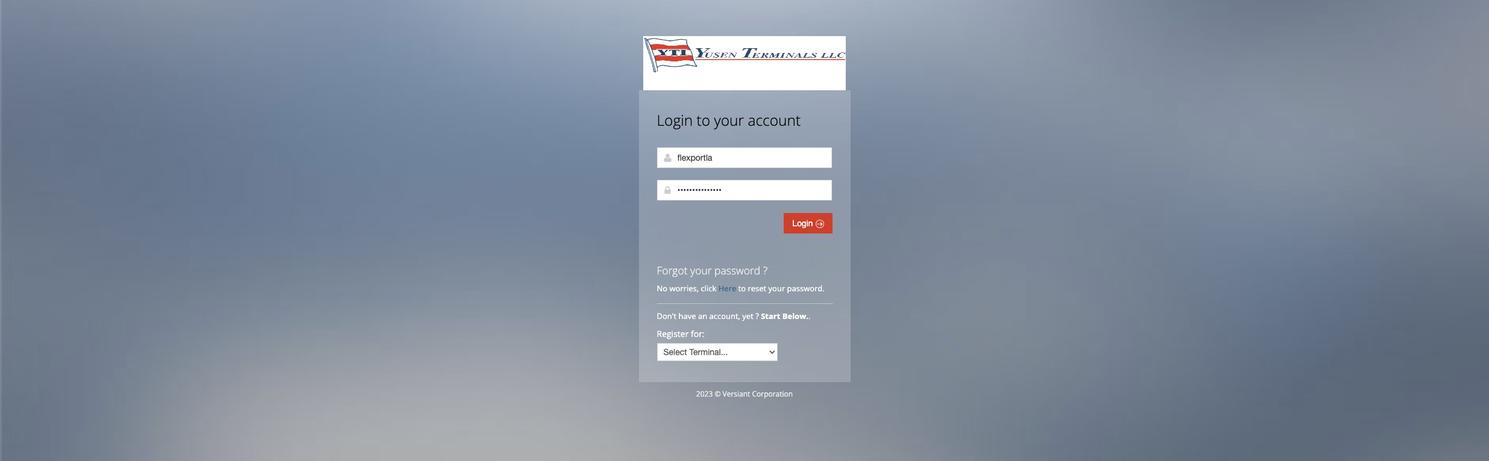 Task type: describe. For each thing, give the bounding box(es) containing it.
register for:
[[657, 329, 705, 340]]

.
[[809, 311, 811, 322]]

worries,
[[670, 283, 699, 294]]

0 horizontal spatial to
[[697, 110, 710, 130]]

don't
[[657, 311, 677, 322]]

here
[[719, 283, 736, 294]]

login button
[[784, 213, 832, 234]]

login for login to your account
[[657, 110, 693, 130]]

here link
[[719, 283, 736, 294]]

forgot your password ? no worries, click here to reset your password.
[[657, 263, 825, 294]]

don't have an account, yet ? start below. .
[[657, 311, 813, 322]]

1 vertical spatial your
[[690, 263, 712, 278]]

account
[[748, 110, 801, 130]]

corporation
[[752, 389, 793, 400]]

? inside forgot your password ? no worries, click here to reset your password.
[[763, 263, 768, 278]]

password.
[[787, 283, 825, 294]]

login for login
[[792, 219, 815, 229]]

swapright image
[[815, 220, 824, 229]]

yet
[[742, 311, 754, 322]]

forgot
[[657, 263, 688, 278]]

2 vertical spatial your
[[768, 283, 785, 294]]

below.
[[782, 311, 809, 322]]

reset
[[748, 283, 766, 294]]

lock image
[[663, 186, 673, 195]]

Password password field
[[657, 180, 832, 201]]

an
[[698, 311, 707, 322]]

click
[[701, 283, 717, 294]]

0 vertical spatial your
[[714, 110, 744, 130]]

login to your account
[[657, 110, 801, 130]]

for:
[[691, 329, 705, 340]]



Task type: locate. For each thing, give the bounding box(es) containing it.
login inside button
[[792, 219, 815, 229]]

2023
[[696, 389, 713, 400]]

0 vertical spatial to
[[697, 110, 710, 130]]

1 horizontal spatial login
[[792, 219, 815, 229]]

0 vertical spatial ?
[[763, 263, 768, 278]]

your right reset
[[768, 283, 785, 294]]

to
[[697, 110, 710, 130], [738, 283, 746, 294]]

0 horizontal spatial ?
[[756, 311, 759, 322]]

account,
[[709, 311, 740, 322]]

your
[[714, 110, 744, 130], [690, 263, 712, 278], [768, 283, 785, 294]]

your up the username text field
[[714, 110, 744, 130]]

your up click
[[690, 263, 712, 278]]

0 horizontal spatial your
[[690, 263, 712, 278]]

? right yet
[[756, 311, 759, 322]]

1 horizontal spatial your
[[714, 110, 744, 130]]

to right here
[[738, 283, 746, 294]]

user image
[[663, 153, 673, 163]]

0 vertical spatial login
[[657, 110, 693, 130]]

0 horizontal spatial login
[[657, 110, 693, 130]]

Username text field
[[657, 148, 832, 168]]

start
[[761, 311, 780, 322]]

? up reset
[[763, 263, 768, 278]]

to up the username text field
[[697, 110, 710, 130]]

1 horizontal spatial to
[[738, 283, 746, 294]]

2023 © versiant corporation
[[696, 389, 793, 400]]

to inside forgot your password ? no worries, click here to reset your password.
[[738, 283, 746, 294]]

1 horizontal spatial ?
[[763, 263, 768, 278]]

1 vertical spatial login
[[792, 219, 815, 229]]

©
[[715, 389, 721, 400]]

no
[[657, 283, 668, 294]]

1 vertical spatial ?
[[756, 311, 759, 322]]

have
[[679, 311, 696, 322]]

password
[[715, 263, 760, 278]]

1 vertical spatial to
[[738, 283, 746, 294]]

login
[[657, 110, 693, 130], [792, 219, 815, 229]]

?
[[763, 263, 768, 278], [756, 311, 759, 322]]

versiant
[[723, 389, 750, 400]]

2 horizontal spatial your
[[768, 283, 785, 294]]

register
[[657, 329, 689, 340]]



